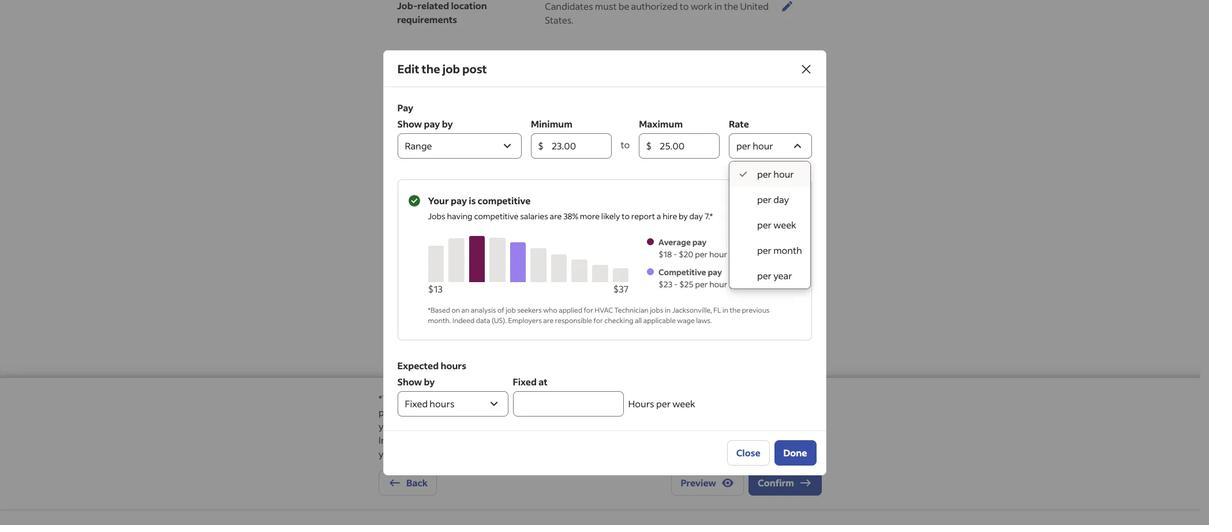 Task type: describe. For each thing, give the bounding box(es) containing it.
report
[[632, 211, 655, 221]]

per month
[[758, 244, 803, 256]]

2 horizontal spatial be
[[681, 420, 692, 433]]

based
[[540, 393, 566, 405]]

Fixed at field
[[513, 391, 624, 417]]

confirm button
[[749, 471, 822, 496]]

per left edit how you heard about indeed icon
[[758, 219, 772, 231]]

likely
[[602, 211, 621, 221]]

show pay by
[[398, 118, 453, 130]]

$25
[[680, 279, 694, 290]]

icy hot ac repair
[[545, 168, 618, 180]]

your for your company name
[[397, 167, 418, 180]]

authorized
[[632, 0, 678, 12]]

pay for your
[[451, 194, 467, 206]]

you inside '. you consent to indeed informing a user that you have opened, viewed or made a decision regarding the user's application.'
[[379, 448, 395, 460]]

reviewed
[[633, 407, 673, 419]]

edit the job post
[[398, 61, 487, 76]]

pay inside edit the job post dialog
[[398, 101, 414, 113]]

wage
[[678, 316, 695, 325]]

edit job-related location requirements image
[[781, 0, 795, 13]]

how you heard about indeed
[[397, 229, 524, 241]]

0 horizontal spatial be
[[549, 420, 560, 433]]

need
[[535, 295, 554, 306]]

$20
[[679, 249, 694, 260]]

Maximum field
[[660, 133, 713, 159]]

edit how you heard about indeed image
[[781, 229, 795, 243]]

$18
[[659, 249, 672, 260]]

hot
[[559, 168, 575, 180]]

performance.
[[379, 407, 437, 419]]

fixed hours button
[[398, 391, 509, 417]]

the right edit
[[422, 61, 441, 76]]

states.
[[545, 14, 574, 26]]

supplemental pay types button
[[444, 321, 537, 333]]

job down the confirm,
[[517, 420, 531, 433]]

candidates
[[545, 0, 594, 12]]

by inside the your pay is competitive jobs having competitive salaries are 38% more likely to report a hire by day 7.*
[[679, 211, 688, 221]]

be inside candidates must be authorized to work in the united states.
[[619, 0, 630, 12]]

pay for competitive
[[708, 267, 722, 278]]

hire
[[663, 211, 678, 221]]

and up '. you consent to indeed informing a user that you have opened, viewed or made a decision regarding the user's application.' at the bottom
[[593, 420, 609, 433]]

0 horizontal spatial a
[[526, 448, 531, 460]]

on inside *based on an analysis of job seekers who applied for hvac technician jobs in jacksonville, fl in the previous month. indeed data (us). employers are responsible for checking all applicable wage laws.
[[452, 306, 460, 314]]

the inside *based on an analysis of job seekers who applied for hvac technician jobs in jacksonville, fl in the previous month. indeed data (us). employers are responsible for checking all applicable wage laws.
[[730, 306, 741, 314]]

estimates
[[497, 393, 538, 405]]

week inside edit the job post dialog
[[673, 398, 696, 410]]

above
[[492, 295, 516, 306]]

back button
[[379, 471, 437, 496]]

edit your company name image
[[781, 167, 795, 181]]

hours per week
[[629, 398, 696, 410]]

continue.
[[624, 295, 660, 306]]

number
[[428, 137, 463, 149]]

company
[[420, 167, 461, 180]]

hour inside dropdown button
[[753, 139, 774, 152]]

reflect
[[786, 407, 814, 419]]

9337
[[591, 137, 612, 150]]

in right fl
[[723, 306, 729, 314]]

future
[[753, 393, 780, 405]]

*based
[[428, 306, 451, 314]]

38%
[[564, 211, 579, 221]]

your inside *the numbers provided are estimates based on past performance and do not guarantee future performance. by selecting confirm, you agree that you have reviewed and edited this job post to reflect your requirements, and that this job will be posted and applications will be processed in accordance with indeed's
[[379, 420, 399, 433]]

per inside dropdown button
[[737, 139, 751, 152]]

per left "edit employees" icon
[[758, 193, 772, 205]]

are inside *the numbers provided are estimates based on past performance and do not guarantee future performance. by selecting confirm, you agree that you have reviewed and edited this job post to reflect your requirements, and that this job will be posted and applications will be processed in accordance with indeed's
[[481, 393, 495, 405]]

edit employees image
[[781, 198, 795, 212]]

hvac
[[595, 306, 613, 314]]

edit your company name element
[[536, 162, 804, 188]]

jobs
[[428, 211, 446, 221]]

viewed
[[456, 448, 487, 460]]

data
[[476, 316, 491, 325]]

application.
[[657, 448, 706, 460]]

performance
[[601, 393, 657, 405]]

per hour inside dropdown button
[[737, 139, 774, 152]]

to inside there are items above that need your attention to continue. pay supplemental pay types benefits
[[614, 295, 622, 306]]

your pay is competitive jobs having competitive salaries are 38% more likely to report a hire by day 7.*
[[428, 194, 713, 221]]

indeed's
[[379, 434, 415, 446]]

$23
[[659, 279, 673, 290]]

a inside the your pay is competitive jobs having competitive salaries are 38% more likely to report a hire by day 7.*
[[657, 211, 661, 221]]

phone
[[397, 137, 426, 149]]

expected
[[398, 360, 439, 372]]

range
[[405, 139, 432, 152]]

1 will from the left
[[533, 420, 547, 433]]

the inside candidates must be authorized to work in the united states.
[[725, 0, 739, 12]]

benefits button
[[444, 333, 476, 345]]

jobs) for average pay $18 - $20 per hour (14% of jobs)
[[758, 249, 776, 260]]

supplemental
[[444, 321, 498, 332]]

jobs
[[650, 306, 664, 314]]

per left edit your company name image
[[758, 168, 772, 180]]

month.
[[428, 316, 451, 325]]

in inside candidates must be authorized to work in the united states.
[[715, 0, 723, 12]]

show for expected hours
[[398, 376, 422, 388]]

applications
[[611, 420, 663, 433]]

benefits
[[444, 333, 476, 344]]

heard
[[438, 229, 464, 241]]

+1
[[545, 137, 555, 150]]

605
[[557, 137, 574, 150]]

edit
[[398, 61, 420, 76]]

job right edit
[[443, 61, 460, 76]]

indeed inside *based on an analysis of job seekers who applied for hvac technician jobs in jacksonville, fl in the previous month. indeed data (us). employers are responsible for checking all applicable wage laws.
[[453, 316, 475, 325]]

pay inside there are items above that need your attention to continue. pay supplemental pay types benefits
[[500, 321, 514, 332]]

hours for expected hours
[[441, 360, 467, 372]]

must
[[595, 0, 617, 12]]

and down selecting
[[462, 420, 478, 433]]

edit phone number element
[[536, 132, 804, 158]]

user
[[777, 434, 796, 446]]

0 vertical spatial by
[[442, 118, 453, 130]]

971
[[575, 137, 590, 150]]

pay for average
[[693, 237, 707, 247]]

that down selecting
[[480, 420, 498, 433]]

job down guarantee on the bottom of page
[[739, 407, 753, 419]]

consent
[[647, 434, 682, 446]]

name
[[463, 167, 488, 180]]

hours for fixed hours
[[430, 398, 455, 410]]

minimum
[[531, 118, 573, 130]]

per left the year
[[758, 269, 772, 282]]

per inside the competitive pay $23 - $25 per hour (12% of jobs)
[[696, 279, 708, 290]]

confirm,
[[492, 407, 528, 419]]

show for pay
[[398, 118, 422, 130]]

range button
[[398, 133, 522, 159]]

there
[[430, 295, 453, 306]]

are inside the your pay is competitive jobs having competitive salaries are 38% more likely to report a hire by day 7.*
[[550, 211, 562, 221]]

$37
[[614, 283, 629, 295]]

hour inside option
[[774, 168, 795, 180]]

phone number
[[397, 137, 463, 149]]

0 horizontal spatial for
[[584, 306, 594, 314]]

responsible
[[555, 316, 593, 325]]

maximum
[[639, 118, 683, 130]]

in inside *the numbers provided are estimates based on past performance and do not guarantee future performance. by selecting confirm, you agree that you have reviewed and edited this job post to reflect your requirements, and that this job will be posted and applications will be processed in accordance with indeed's
[[740, 420, 748, 433]]

to inside '. you consent to indeed informing a user that you have opened, viewed or made a decision regarding the user's application.'
[[684, 434, 693, 446]]

job inside *based on an analysis of job seekers who applied for hvac technician jobs in jacksonville, fl in the previous month. indeed data (us). employers are responsible for checking all applicable wage laws.
[[506, 306, 516, 314]]

items
[[469, 295, 490, 306]]

applied
[[559, 306, 583, 314]]

with
[[801, 420, 820, 433]]

decision
[[532, 448, 568, 460]]

rate
[[729, 118, 750, 130]]

you down past
[[593, 407, 609, 419]]

repair
[[591, 168, 618, 180]]

selecting
[[452, 407, 490, 419]]

having
[[447, 211, 473, 221]]

0 horizontal spatial by
[[424, 376, 435, 388]]

work
[[691, 0, 713, 12]]

processed
[[694, 420, 738, 433]]



Task type: locate. For each thing, give the bounding box(es) containing it.
1 horizontal spatial for
[[594, 316, 603, 325]]

that up seekers at the bottom of the page
[[517, 295, 533, 306]]

0 vertical spatial hours
[[441, 360, 467, 372]]

$ for maximum
[[646, 139, 652, 152]]

1 horizontal spatial will
[[665, 420, 679, 433]]

1 vertical spatial pay
[[444, 309, 458, 320]]

candidates must be authorized to work in the united states.
[[545, 0, 769, 26]]

(14%
[[729, 249, 746, 260]]

*the
[[379, 393, 399, 405]]

your inside the your pay is competitive jobs having competitive salaries are 38% more likely to report a hire by day 7.*
[[428, 194, 449, 206]]

the down .
[[614, 448, 628, 460]]

1 vertical spatial on
[[568, 393, 579, 405]]

hours
[[629, 398, 655, 410]]

of inside the competitive pay $23 - $25 per hour (12% of jobs)
[[748, 279, 756, 290]]

- right $18
[[674, 249, 678, 260]]

post down future
[[754, 407, 774, 419]]

pay left is
[[451, 194, 467, 206]]

1 horizontal spatial day
[[774, 193, 790, 205]]

fl
[[714, 306, 722, 314]]

(us).
[[492, 316, 507, 325]]

0 vertical spatial a
[[657, 211, 661, 221]]

pay left types
[[500, 321, 514, 332]]

indeed down processed
[[695, 434, 724, 446]]

$
[[538, 139, 544, 152], [646, 139, 652, 152]]

attention
[[576, 295, 612, 306]]

be down agree at the left
[[549, 420, 560, 433]]

to up 'accordance'
[[775, 407, 785, 419]]

per
[[737, 139, 751, 152], [758, 168, 772, 180], [758, 193, 772, 205], [758, 219, 772, 231], [758, 244, 772, 256], [695, 249, 708, 260], [758, 269, 772, 282], [696, 279, 708, 290], [657, 398, 671, 410]]

*based on an analysis of job seekers who applied for hvac technician jobs in jacksonville, fl in the previous month. indeed data (us). employers are responsible for checking all applicable wage laws.
[[428, 306, 770, 325]]

that down with in the right bottom of the page
[[798, 434, 815, 446]]

have inside '. you consent to indeed informing a user that you have opened, viewed or made a decision regarding the user's application.'
[[397, 448, 417, 460]]

by
[[439, 407, 450, 419]]

of right "(14%" on the right top
[[748, 249, 756, 260]]

hour up the per day
[[774, 168, 795, 180]]

1 vertical spatial per hour
[[758, 168, 795, 180]]

.
[[625, 434, 627, 446]]

be right must
[[619, 0, 630, 12]]

1 vertical spatial jobs)
[[757, 279, 776, 290]]

1 vertical spatial competitive
[[474, 211, 519, 221]]

fixed left at
[[513, 376, 537, 388]]

of for (12%
[[748, 279, 756, 290]]

pay up $20
[[693, 237, 707, 247]]

1 show from the top
[[398, 118, 422, 130]]

pay button
[[444, 308, 458, 321]]

regarding
[[570, 448, 612, 460]]

that inside '. you consent to indeed informing a user that you have opened, viewed or made a decision regarding the user's application.'
[[798, 434, 815, 446]]

seekers
[[518, 306, 542, 314]]

month
[[774, 244, 803, 256]]

by down expected hours
[[424, 376, 435, 388]]

0 vertical spatial your
[[397, 167, 418, 180]]

on
[[452, 306, 460, 314], [568, 393, 579, 405]]

agree
[[547, 407, 572, 419]]

the left united
[[725, 0, 739, 12]]

icy
[[545, 168, 557, 180]]

account
[[397, 76, 444, 91]]

indeed inside '. you consent to indeed informing a user that you have opened, viewed or made a decision regarding the user's application.'
[[695, 434, 724, 446]]

to up technician
[[614, 295, 622, 306]]

year
[[774, 269, 793, 282]]

pay inside the competitive pay $23 - $25 per hour (12% of jobs)
[[708, 267, 722, 278]]

expected hours
[[398, 360, 467, 372]]

employees
[[397, 198, 445, 210]]

per right $20
[[695, 249, 708, 260]]

analysis
[[471, 306, 496, 314]]

informing
[[726, 434, 768, 446]]

to inside candidates must be authorized to work in the united states.
[[680, 0, 689, 12]]

per day option
[[730, 187, 811, 212]]

0 vertical spatial fixed
[[513, 376, 537, 388]]

to right likely
[[622, 211, 630, 221]]

2 show from the top
[[398, 376, 422, 388]]

pay left an
[[444, 309, 458, 320]]

a left user at the bottom right
[[770, 434, 775, 446]]

edit contact element
[[536, 101, 804, 127]]

1 horizontal spatial have
[[611, 407, 632, 419]]

a right the made
[[526, 448, 531, 460]]

0 horizontal spatial indeed
[[453, 316, 475, 325]]

0 vertical spatial pay
[[398, 101, 414, 113]]

per week
[[758, 219, 797, 231]]

fixed down show by
[[405, 398, 428, 410]]

to up the application.
[[684, 434, 693, 446]]

$13
[[428, 283, 443, 295]]

have inside *the numbers provided are estimates based on past performance and do not guarantee future performance. by selecting confirm, you agree that you have reviewed and edited this job post to reflect your requirements, and that this job will be posted and applications will be processed in accordance with indeed's
[[611, 407, 632, 419]]

1 vertical spatial for
[[594, 316, 603, 325]]

pay inside there are items above that need your attention to continue. pay supplemental pay types benefits
[[444, 309, 458, 320]]

$ for minimum
[[538, 139, 544, 152]]

are inside there are items above that need your attention to continue. pay supplemental pay types benefits
[[455, 295, 467, 306]]

indeed right about
[[494, 229, 524, 241]]

post right account
[[463, 61, 487, 76]]

2 vertical spatial indeed
[[695, 434, 724, 446]]

0 horizontal spatial fixed
[[405, 398, 428, 410]]

this down the confirm,
[[500, 420, 515, 433]]

done button
[[775, 440, 817, 466]]

1 vertical spatial a
[[770, 434, 775, 446]]

1 horizontal spatial this
[[722, 407, 737, 419]]

1 vertical spatial have
[[397, 448, 417, 460]]

per hour up the per day
[[758, 168, 795, 180]]

1 horizontal spatial post
[[754, 407, 774, 419]]

pay inside average pay $18 - $20 per hour (14% of jobs)
[[693, 237, 707, 247]]

jobs) up "per year"
[[758, 249, 776, 260]]

1 horizontal spatial pay
[[444, 309, 458, 320]]

day inside option
[[774, 193, 790, 205]]

$ left +1
[[538, 139, 544, 152]]

day left 7.*
[[690, 211, 704, 221]]

types
[[515, 321, 537, 332]]

are left 38%
[[550, 211, 562, 221]]

confirm
[[758, 477, 795, 489]]

1 horizontal spatial week
[[774, 219, 797, 231]]

0 vertical spatial competitive
[[478, 194, 531, 206]]

be up the consent in the bottom right of the page
[[681, 420, 692, 433]]

and down do
[[674, 407, 691, 419]]

per left do
[[657, 398, 671, 410]]

average
[[659, 237, 691, 247]]

and left do
[[659, 393, 675, 405]]

made
[[500, 448, 524, 460]]

week down "edit employees" icon
[[774, 219, 797, 231]]

jacksonville,
[[672, 306, 713, 314]]

0 vertical spatial this
[[722, 407, 737, 419]]

to left "work"
[[680, 0, 689, 12]]

0 horizontal spatial $
[[538, 139, 544, 152]]

1 horizontal spatial $
[[646, 139, 652, 152]]

are inside *based on an analysis of job seekers who applied for hvac technician jobs in jacksonville, fl in the previous month. indeed data (us). employers are responsible for checking all applicable wage laws.
[[544, 316, 554, 325]]

in right "work"
[[715, 0, 723, 12]]

are up selecting
[[481, 393, 495, 405]]

on left past
[[568, 393, 579, 405]]

by right hire
[[679, 211, 688, 221]]

job down above
[[506, 306, 516, 314]]

the inside '. you consent to indeed informing a user that you have opened, viewed or made a decision regarding the user's application.'
[[614, 448, 628, 460]]

will up decision
[[533, 420, 547, 433]]

per hour option
[[730, 161, 811, 187]]

pay up "phone number"
[[424, 118, 440, 130]]

jobs) inside average pay $18 - $20 per hour (14% of jobs)
[[758, 249, 776, 260]]

your up indeed's
[[379, 420, 399, 433]]

2 vertical spatial by
[[424, 376, 435, 388]]

1 vertical spatial fixed
[[405, 398, 428, 410]]

2 vertical spatial a
[[526, 448, 531, 460]]

0 vertical spatial per hour
[[737, 139, 774, 152]]

pay for show
[[424, 118, 440, 130]]

you
[[420, 229, 436, 241], [530, 407, 546, 419], [593, 407, 609, 419], [379, 448, 395, 460]]

by up number
[[442, 118, 453, 130]]

close image
[[800, 62, 813, 76]]

of down above
[[498, 306, 505, 314]]

day down edit your company name image
[[774, 193, 790, 205]]

- for $20
[[674, 249, 678, 260]]

per right $25
[[696, 279, 708, 290]]

pay down average pay $18 - $20 per hour (14% of jobs) at right
[[708, 267, 722, 278]]

this
[[722, 407, 737, 419], [500, 420, 515, 433]]

week inside rate list box
[[774, 219, 797, 231]]

1 vertical spatial hours
[[430, 398, 455, 410]]

to inside *the numbers provided are estimates based on past performance and do not guarantee future performance. by selecting confirm, you agree that you have reviewed and edited this job post to reflect your requirements, and that this job will be posted and applications will be processed in accordance with indeed's
[[775, 407, 785, 419]]

0 vertical spatial have
[[611, 407, 632, 419]]

per year
[[758, 269, 793, 282]]

hours inside 'fixed hours' dropdown button
[[430, 398, 455, 410]]

1 vertical spatial post
[[754, 407, 774, 419]]

1 horizontal spatial on
[[568, 393, 579, 405]]

have
[[611, 407, 632, 419], [397, 448, 417, 460]]

1 horizontal spatial your
[[428, 194, 449, 206]]

are
[[550, 211, 562, 221], [455, 295, 467, 306], [544, 316, 554, 325], [481, 393, 495, 405]]

edit job-related location requirements element
[[536, 0, 804, 32]]

- inside the competitive pay $23 - $25 per hour (12% of jobs)
[[675, 279, 678, 290]]

competitive
[[659, 267, 707, 278]]

0 vertical spatial show
[[398, 118, 422, 130]]

united
[[741, 0, 769, 12]]

is
[[469, 194, 476, 206]]

of for (14%
[[748, 249, 756, 260]]

1 horizontal spatial be
[[619, 0, 630, 12]]

of inside *based on an analysis of job seekers who applied for hvac technician jobs in jacksonville, fl in the previous month. indeed data (us). employers are responsible for checking all applicable wage laws.
[[498, 306, 505, 314]]

jobs) up previous
[[757, 279, 776, 290]]

- right $23
[[675, 279, 678, 290]]

are down who
[[544, 316, 554, 325]]

1 vertical spatial by
[[679, 211, 688, 221]]

2 horizontal spatial a
[[770, 434, 775, 446]]

this down guarantee on the bottom of page
[[722, 407, 737, 419]]

1 vertical spatial week
[[673, 398, 696, 410]]

you right how
[[420, 229, 436, 241]]

0 vertical spatial jobs)
[[758, 249, 776, 260]]

you down based
[[530, 407, 546, 419]]

indeed for . you consent to indeed informing a user that you have opened, viewed or made a decision regarding the user's application.
[[695, 434, 724, 446]]

1 vertical spatial show
[[398, 376, 422, 388]]

fixed for fixed hours
[[405, 398, 428, 410]]

hour left (12%
[[710, 279, 728, 290]]

post inside dialog
[[463, 61, 487, 76]]

opened,
[[419, 448, 454, 460]]

related
[[418, 0, 449, 12]]

+1 605 971 9337
[[545, 137, 612, 150]]

0 vertical spatial week
[[774, 219, 797, 231]]

you down indeed's
[[379, 448, 395, 460]]

your
[[397, 167, 418, 180], [428, 194, 449, 206]]

0 horizontal spatial your
[[379, 420, 399, 433]]

0 horizontal spatial week
[[673, 398, 696, 410]]

all
[[635, 316, 642, 325]]

fixed inside dropdown button
[[405, 398, 428, 410]]

0 horizontal spatial on
[[452, 306, 460, 314]]

-
[[674, 249, 678, 260], [675, 279, 678, 290]]

your for your pay is competitive jobs having competitive salaries are 38% more likely to report a hire by day 7.*
[[428, 194, 449, 206]]

per down rate
[[737, 139, 751, 152]]

salaries
[[520, 211, 549, 221]]

1 vertical spatial -
[[675, 279, 678, 290]]

2 horizontal spatial by
[[679, 211, 688, 221]]

the right fl
[[730, 306, 741, 314]]

be
[[619, 0, 630, 12], [549, 420, 560, 433], [681, 420, 692, 433]]

job-
[[397, 0, 418, 12]]

in up informing
[[740, 420, 748, 433]]

edit the job post dialog
[[383, 50, 827, 476]]

per hour
[[737, 139, 774, 152], [758, 168, 795, 180]]

jobs) inside the competitive pay $23 - $25 per hour (12% of jobs)
[[757, 279, 776, 290]]

of right (12%
[[748, 279, 756, 290]]

1 $ from the left
[[538, 139, 544, 152]]

1 horizontal spatial a
[[657, 211, 661, 221]]

0 vertical spatial day
[[774, 193, 790, 205]]

0 horizontal spatial your
[[397, 167, 418, 180]]

user's
[[630, 448, 655, 460]]

requirements
[[397, 13, 457, 25]]

1 vertical spatial indeed
[[453, 316, 475, 325]]

about
[[466, 229, 492, 241]]

how
[[397, 229, 418, 241]]

previous
[[742, 306, 770, 314]]

per left month
[[758, 244, 772, 256]]

rate list box
[[730, 161, 811, 288]]

indeed for how you heard about indeed
[[494, 229, 524, 241]]

are up an
[[455, 295, 467, 306]]

competitive up about
[[474, 211, 519, 221]]

at
[[539, 376, 548, 388]]

on left an
[[452, 306, 460, 314]]

0 vertical spatial indeed
[[494, 229, 524, 241]]

- for $25
[[675, 279, 678, 290]]

2 will from the left
[[665, 420, 679, 433]]

checking
[[605, 316, 634, 325]]

have down "performance"
[[611, 407, 632, 419]]

day inside the your pay is competitive jobs having competitive salaries are 38% more likely to report a hire by day 7.*
[[690, 211, 704, 221]]

Minimum field
[[552, 133, 605, 159]]

requirements,
[[400, 420, 460, 433]]

per hour down rate
[[737, 139, 774, 152]]

competitive pay $23 - $25 per hour (12% of jobs)
[[659, 267, 776, 290]]

fixed for fixed at
[[513, 376, 537, 388]]

. you consent to indeed informing a user that you have opened, viewed or made a decision regarding the user's application.
[[379, 434, 815, 460]]

0 vertical spatial of
[[748, 249, 756, 260]]

competitive
[[478, 194, 531, 206], [474, 211, 519, 221]]

2 vertical spatial of
[[498, 306, 505, 314]]

a left hire
[[657, 211, 661, 221]]

ac
[[577, 168, 589, 180]]

0 vertical spatial for
[[584, 306, 594, 314]]

fixed at
[[513, 376, 548, 388]]

1 horizontal spatial indeed
[[494, 229, 524, 241]]

your up jobs
[[428, 194, 449, 206]]

0 vertical spatial post
[[463, 61, 487, 76]]

week
[[774, 219, 797, 231], [673, 398, 696, 410]]

show up phone on the left
[[398, 118, 422, 130]]

$ down maximum
[[646, 139, 652, 152]]

for down hvac
[[594, 316, 603, 325]]

employers
[[509, 316, 542, 325]]

hour inside the competitive pay $23 - $25 per hour (12% of jobs)
[[710, 279, 728, 290]]

1 vertical spatial your
[[379, 420, 399, 433]]

2 $ from the left
[[646, 139, 652, 152]]

1 vertical spatial this
[[500, 420, 515, 433]]

jobs)
[[758, 249, 776, 260], [757, 279, 776, 290]]

on inside *the numbers provided are estimates based on past performance and do not guarantee future performance. by selecting confirm, you agree that you have reviewed and edited this job post to reflect your requirements, and that this job will be posted and applications will be processed in accordance with indeed's
[[568, 393, 579, 405]]

to right 9337
[[621, 138, 630, 150]]

1 horizontal spatial by
[[442, 118, 453, 130]]

you
[[629, 434, 645, 446]]

0 horizontal spatial post
[[463, 61, 487, 76]]

show
[[398, 118, 422, 130], [398, 376, 422, 388]]

in
[[715, 0, 723, 12], [665, 306, 671, 314], [723, 306, 729, 314], [740, 420, 748, 433]]

the
[[725, 0, 739, 12], [422, 61, 441, 76], [730, 306, 741, 314], [614, 448, 628, 460]]

1 vertical spatial your
[[428, 194, 449, 206]]

0 vertical spatial your
[[556, 295, 574, 306]]

that up posted
[[574, 407, 591, 419]]

of
[[748, 249, 756, 260], [748, 279, 756, 290], [498, 306, 505, 314]]

1 vertical spatial day
[[690, 211, 704, 221]]

for down attention
[[584, 306, 594, 314]]

0 horizontal spatial day
[[690, 211, 704, 221]]

to inside the your pay is competitive jobs having competitive salaries are 38% more likely to report a hire by day 7.*
[[622, 211, 630, 221]]

pay up show pay by
[[398, 101, 414, 113]]

and
[[659, 393, 675, 405], [674, 407, 691, 419], [462, 420, 478, 433], [593, 420, 609, 433]]

hour inside average pay $18 - $20 per hour (14% of jobs)
[[710, 249, 728, 260]]

1 vertical spatial of
[[748, 279, 756, 290]]

- inside average pay $18 - $20 per hour (14% of jobs)
[[674, 249, 678, 260]]

hour left "(14%" on the right top
[[710, 249, 728, 260]]

per inside average pay $18 - $20 per hour (14% of jobs)
[[695, 249, 708, 260]]

0 vertical spatial on
[[452, 306, 460, 314]]

competitive right is
[[478, 194, 531, 206]]

in right jobs at right
[[665, 306, 671, 314]]

1 jobs) from the top
[[758, 249, 776, 260]]

edit phone number image
[[781, 137, 795, 151]]

your down the range
[[397, 167, 418, 180]]

per hour inside option
[[758, 168, 795, 180]]

of inside average pay $18 - $20 per hour (14% of jobs)
[[748, 249, 756, 260]]

hour left the edit phone number image
[[753, 139, 774, 152]]

*the numbers provided are estimates based on past performance and do not guarantee future performance. by selecting confirm, you agree that you have reviewed and edited this job post to reflect your requirements, and that this job will be posted and applications will be processed in accordance with indeed's
[[379, 393, 820, 446]]

0 horizontal spatial pay
[[398, 101, 414, 113]]

post inside *the numbers provided are estimates based on past performance and do not guarantee future performance. by selecting confirm, you agree that you have reviewed and edited this job post to reflect your requirements, and that this job will be posted and applications will be processed in accordance with indeed's
[[754, 407, 774, 419]]

1 horizontal spatial fixed
[[513, 376, 537, 388]]

0 vertical spatial -
[[674, 249, 678, 260]]

your inside there are items above that need your attention to continue. pay supplemental pay types benefits
[[556, 295, 574, 306]]

show down expected
[[398, 376, 422, 388]]

0 horizontal spatial this
[[500, 420, 515, 433]]

that inside there are items above that need your attention to continue. pay supplemental pay types benefits
[[517, 295, 533, 306]]

0 horizontal spatial have
[[397, 448, 417, 460]]

average pay $18 - $20 per hour (14% of jobs)
[[659, 237, 776, 260]]

guarantee
[[707, 393, 751, 405]]

1 horizontal spatial your
[[556, 295, 574, 306]]

0 horizontal spatial will
[[533, 420, 547, 433]]

will up the consent in the bottom right of the page
[[665, 420, 679, 433]]

jobs) for competitive pay $23 - $25 per hour (12% of jobs)
[[757, 279, 776, 290]]

(12%
[[729, 279, 746, 290]]

2 jobs) from the top
[[757, 279, 776, 290]]

numbers
[[401, 393, 439, 405]]

pay inside the your pay is competitive jobs having competitive salaries are 38% more likely to report a hire by day 7.*
[[451, 194, 467, 206]]

your up "applied"
[[556, 295, 574, 306]]

hour
[[753, 139, 774, 152], [774, 168, 795, 180], [710, 249, 728, 260], [710, 279, 728, 290]]

2 horizontal spatial indeed
[[695, 434, 724, 446]]



Task type: vqa. For each thing, say whether or not it's contained in the screenshot.
up
no



